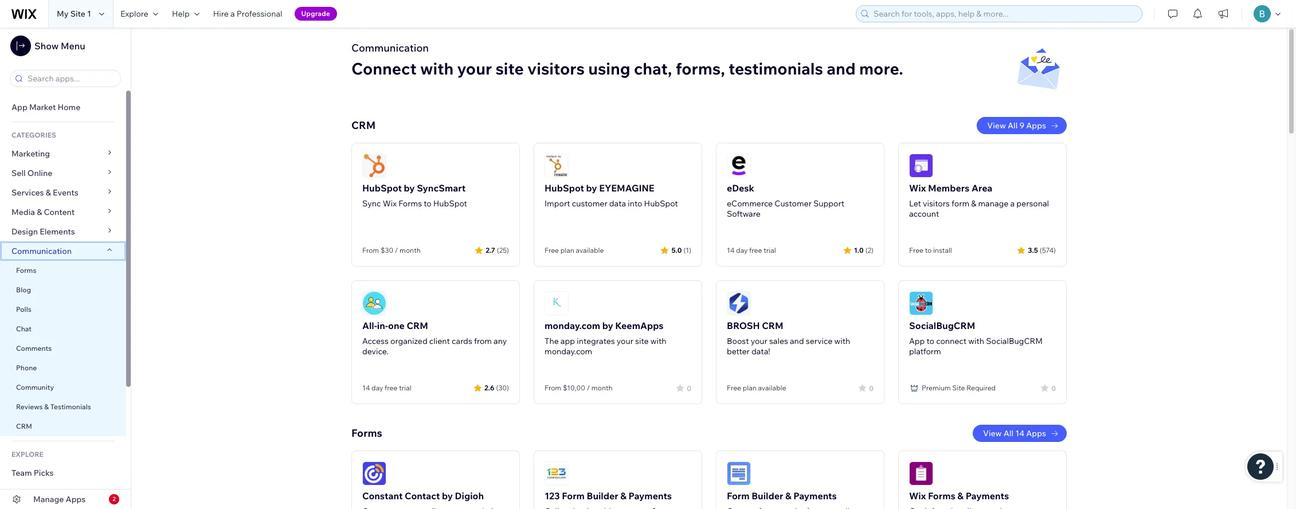 Task type: describe. For each thing, give the bounding box(es) containing it.
design elements
[[11, 226, 75, 237]]

view for forms
[[983, 428, 1002, 439]]

polls
[[16, 305, 31, 314]]

connect
[[936, 336, 967, 346]]

constant
[[362, 490, 403, 502]]

brosh crm boost your sales and service with better data!
[[727, 320, 850, 357]]

all-
[[362, 320, 377, 331]]

team
[[11, 468, 32, 478]]

1 form from the left
[[562, 490, 585, 502]]

3.5
[[1028, 246, 1038, 254]]

design
[[11, 226, 38, 237]]

all-in-one crm logo image
[[362, 291, 386, 315]]

better
[[727, 346, 750, 357]]

view all 9 apps link
[[977, 117, 1067, 134]]

categories
[[11, 131, 56, 139]]

import
[[545, 198, 570, 209]]

upgrade
[[301, 9, 330, 18]]

hire a professional link
[[206, 0, 289, 28]]

communication for communication
[[11, 246, 73, 256]]

support
[[814, 198, 845, 209]]

area
[[972, 182, 993, 194]]

from for monday.com by keemapps
[[545, 384, 561, 392]]

socialbugcrm app to connect with socialbugcrm platform
[[909, 320, 1043, 357]]

app market home link
[[0, 97, 126, 117]]

with inside the "brosh crm boost your sales and service with better data!"
[[834, 336, 850, 346]]

personal
[[1017, 198, 1049, 209]]

marketing
[[11, 148, 50, 159]]

site for premium
[[952, 384, 965, 392]]

elements
[[40, 226, 75, 237]]

my
[[57, 9, 69, 19]]

available for boost
[[758, 384, 786, 392]]

$10,00
[[563, 384, 585, 392]]

organized
[[390, 336, 428, 346]]

2 builder from the left
[[752, 490, 783, 502]]

constant contact by digioh
[[362, 490, 484, 502]]

with inside monday.com by keemapps the app integrates your site with monday.com
[[651, 336, 666, 346]]

help button
[[165, 0, 206, 28]]

chat
[[16, 325, 32, 333]]

testimonials
[[50, 402, 91, 411]]

123
[[545, 490, 560, 502]]

form builder & payments
[[727, 490, 837, 502]]

phone link
[[0, 358, 126, 378]]

view for crm
[[987, 120, 1006, 131]]

services & events link
[[0, 183, 126, 202]]

0 vertical spatial socialbugcrm
[[909, 320, 975, 331]]

with inside socialbugcrm app to connect with socialbugcrm platform
[[969, 336, 984, 346]]

payments for form builder & payments
[[794, 490, 837, 502]]

into
[[628, 198, 642, 209]]

and inside "communication connect with your site visitors using chat, forms, testimonials and more."
[[827, 58, 856, 79]]

1 horizontal spatial socialbugcrm
[[986, 336, 1043, 346]]

team picks
[[11, 468, 54, 478]]

client
[[429, 336, 450, 346]]

free for wix members area
[[909, 246, 924, 255]]

install
[[933, 246, 952, 255]]

connect
[[351, 58, 417, 79]]

site inside "communication connect with your site visitors using chat, forms, testimonials and more."
[[496, 58, 524, 79]]

team picks link
[[0, 463, 126, 483]]

contact
[[405, 490, 440, 502]]

communication connect with your site visitors using chat, forms, testimonials and more.
[[351, 41, 903, 79]]

forms link
[[0, 261, 126, 280]]

hubspot by eyemagine logo image
[[545, 154, 569, 178]]

crm inside the "brosh crm boost your sales and service with better data!"
[[762, 320, 784, 331]]

wix forms & payments logo image
[[909, 462, 933, 486]]

by for eyemagine
[[586, 182, 597, 194]]

2.7
[[486, 246, 495, 254]]

app inside socialbugcrm app to connect with socialbugcrm platform
[[909, 336, 925, 346]]

plan for eyemagine
[[561, 246, 574, 255]]

hubspot right into at the left top of page
[[644, 198, 678, 209]]

crm inside sidebar element
[[16, 422, 32, 431]]

software
[[727, 209, 761, 219]]

one
[[388, 320, 405, 331]]

services & events
[[11, 187, 78, 198]]

month for hubspot
[[400, 246, 421, 255]]

reviews
[[16, 402, 43, 411]]

blog
[[16, 286, 31, 294]]

services
[[11, 187, 44, 198]]

explore
[[11, 450, 44, 459]]

with inside "communication connect with your site visitors using chat, forms, testimonials and more."
[[420, 58, 454, 79]]

day for ecommerce
[[736, 246, 748, 255]]

(1)
[[684, 246, 691, 254]]

sell online
[[11, 168, 52, 178]]

123 form builder & payments
[[545, 490, 672, 502]]

& inside media & content link
[[37, 207, 42, 217]]

explore
[[120, 9, 148, 19]]

0 for monday.com by keemapps
[[687, 384, 691, 392]]

0 for brosh crm
[[869, 384, 874, 392]]

show menu
[[34, 40, 85, 52]]

month for monday.com
[[592, 384, 613, 392]]

market
[[29, 102, 56, 112]]

14 day free trial for ecommerce
[[727, 246, 776, 255]]

app market home
[[11, 102, 80, 112]]

by left digioh
[[442, 490, 453, 502]]

wix members area let visitors form & manage a personal account
[[909, 182, 1049, 219]]

customer
[[775, 198, 812, 209]]

newest
[[11, 487, 40, 498]]

trial for one
[[399, 384, 411, 392]]

0 vertical spatial a
[[230, 9, 235, 19]]

digioh
[[455, 490, 484, 502]]

forms down wix forms & payments logo
[[928, 490, 956, 502]]

trial for customer
[[764, 246, 776, 255]]

free plan available for eyemagine
[[545, 246, 604, 255]]

app inside 'app market home' link
[[11, 102, 27, 112]]

free for hubspot by eyemagine
[[545, 246, 559, 255]]

crm link
[[0, 417, 126, 436]]

1 payments from the left
[[629, 490, 672, 502]]

123 form builder & payments logo image
[[545, 462, 569, 486]]

cards
[[452, 336, 472, 346]]

hubspot by syncsmart logo image
[[362, 154, 386, 178]]

1.0 (2)
[[854, 246, 874, 254]]

newest apps link
[[0, 483, 126, 502]]

& inside wix members area let visitors form & manage a personal account
[[971, 198, 977, 209]]

wix for wix members area let visitors form & manage a personal account
[[909, 182, 926, 194]]

& inside reviews & testimonials link
[[44, 402, 49, 411]]

chat link
[[0, 319, 126, 339]]

platform
[[909, 346, 941, 357]]

communication link
[[0, 241, 126, 261]]

by for keemapps
[[602, 320, 613, 331]]

design elements link
[[0, 222, 126, 241]]

site inside monday.com by keemapps the app integrates your site with monday.com
[[635, 336, 649, 346]]

using
[[588, 58, 630, 79]]

view all 14 apps
[[983, 428, 1046, 439]]

brosh crm logo image
[[727, 291, 751, 315]]

sync
[[362, 198, 381, 209]]

integrates
[[577, 336, 615, 346]]

9
[[1020, 120, 1025, 131]]

premium
[[922, 384, 951, 392]]

Search apps... field
[[24, 71, 117, 87]]

from $30 / month
[[362, 246, 421, 255]]

2 monday.com from the top
[[545, 346, 592, 357]]



Task type: vqa. For each thing, say whether or not it's contained in the screenshot.


Task type: locate. For each thing, give the bounding box(es) containing it.
& inside services & events link
[[46, 187, 51, 198]]

free plan available down data!
[[727, 384, 786, 392]]

/
[[395, 246, 398, 255], [587, 384, 590, 392]]

crm down reviews on the bottom of page
[[16, 422, 32, 431]]

0 vertical spatial site
[[496, 58, 524, 79]]

free plan available for boost
[[727, 384, 786, 392]]

1 monday.com from the top
[[545, 320, 600, 331]]

1 horizontal spatial day
[[736, 246, 748, 255]]

free
[[749, 246, 762, 255], [385, 384, 398, 392]]

2 horizontal spatial payments
[[966, 490, 1009, 502]]

1 horizontal spatial your
[[617, 336, 633, 346]]

picks
[[34, 468, 54, 478]]

0 horizontal spatial site
[[70, 9, 85, 19]]

syncsmart
[[417, 182, 466, 194]]

from left $10,00
[[545, 384, 561, 392]]

1 horizontal spatial visitors
[[923, 198, 950, 209]]

0 horizontal spatial 14 day free trial
[[362, 384, 411, 392]]

from
[[474, 336, 492, 346]]

show
[[34, 40, 59, 52]]

month
[[400, 246, 421, 255], [592, 384, 613, 392]]

0 horizontal spatial day
[[372, 384, 383, 392]]

and inside the "brosh crm boost your sales and service with better data!"
[[790, 336, 804, 346]]

3 0 from the left
[[1052, 384, 1056, 392]]

2 payments from the left
[[794, 490, 837, 502]]

0 vertical spatial /
[[395, 246, 398, 255]]

1 vertical spatial 14
[[362, 384, 370, 392]]

day
[[736, 246, 748, 255], [372, 384, 383, 392]]

1 horizontal spatial 14
[[727, 246, 735, 255]]

1 vertical spatial all
[[1004, 428, 1014, 439]]

0 horizontal spatial plan
[[561, 246, 574, 255]]

1 vertical spatial plan
[[743, 384, 757, 392]]

app
[[11, 102, 27, 112], [909, 336, 925, 346]]

to inside the hubspot by syncsmart sync wix forms to hubspot
[[424, 198, 432, 209]]

crm
[[351, 119, 376, 132], [407, 320, 428, 331], [762, 320, 784, 331], [16, 422, 32, 431]]

free for in-
[[385, 384, 398, 392]]

your for with
[[457, 58, 492, 79]]

0
[[687, 384, 691, 392], [869, 384, 874, 392], [1052, 384, 1056, 392]]

1 vertical spatial to
[[925, 246, 932, 255]]

0 horizontal spatial and
[[790, 336, 804, 346]]

all for forms
[[1004, 428, 1014, 439]]

builder
[[587, 490, 618, 502], [752, 490, 783, 502]]

plan down import
[[561, 246, 574, 255]]

0 horizontal spatial /
[[395, 246, 398, 255]]

and left more.
[[827, 58, 856, 79]]

hubspot down syncsmart
[[433, 198, 467, 209]]

manage
[[978, 198, 1009, 209]]

1 vertical spatial available
[[758, 384, 786, 392]]

free plan available down the "customer"
[[545, 246, 604, 255]]

forms,
[[676, 58, 725, 79]]

0 horizontal spatial 14
[[362, 384, 370, 392]]

1 horizontal spatial free
[[749, 246, 762, 255]]

trial down organized
[[399, 384, 411, 392]]

online
[[27, 168, 52, 178]]

apps
[[1026, 120, 1046, 131], [1026, 428, 1046, 439], [42, 487, 62, 498], [66, 494, 86, 505]]

plan for boost
[[743, 384, 757, 392]]

0 horizontal spatial site
[[496, 58, 524, 79]]

data
[[609, 198, 626, 209]]

free down the "device."
[[385, 384, 398, 392]]

to left connect
[[927, 336, 935, 346]]

1 vertical spatial site
[[635, 336, 649, 346]]

1 vertical spatial a
[[1010, 198, 1015, 209]]

form right 123
[[562, 490, 585, 502]]

5.0 (1)
[[672, 246, 691, 254]]

14 day free trial down software
[[727, 246, 776, 255]]

0 horizontal spatial socialbugcrm
[[909, 320, 975, 331]]

1 vertical spatial view
[[983, 428, 1002, 439]]

visitors inside "communication connect with your site visitors using chat, forms, testimonials and more."
[[527, 58, 585, 79]]

forms up blog
[[16, 266, 36, 275]]

0 horizontal spatial 0
[[687, 384, 691, 392]]

socialbugcrm logo image
[[909, 291, 933, 315]]

by for syncsmart
[[404, 182, 415, 194]]

communication for communication connect with your site visitors using chat, forms, testimonials and more.
[[351, 41, 429, 54]]

0 horizontal spatial communication
[[11, 246, 73, 256]]

1 vertical spatial free plan available
[[727, 384, 786, 392]]

site
[[70, 9, 85, 19], [952, 384, 965, 392]]

monday.com by keemapps the app integrates your site with monday.com
[[545, 320, 666, 357]]

and right sales
[[790, 336, 804, 346]]

crm up sales
[[762, 320, 784, 331]]

media & content
[[11, 207, 75, 217]]

free left the install
[[909, 246, 924, 255]]

0 horizontal spatial available
[[576, 246, 604, 255]]

manage apps
[[33, 494, 86, 505]]

0 horizontal spatial free
[[385, 384, 398, 392]]

from left $30
[[362, 246, 379, 255]]

by up the "customer"
[[586, 182, 597, 194]]

from for hubspot by syncsmart
[[362, 246, 379, 255]]

14 day free trial for in-
[[362, 384, 411, 392]]

1 vertical spatial monday.com
[[545, 346, 592, 357]]

0 vertical spatial free
[[749, 246, 762, 255]]

form builder & payments  logo image
[[727, 462, 751, 486]]

0 vertical spatial communication
[[351, 41, 429, 54]]

free down software
[[749, 246, 762, 255]]

1 0 from the left
[[687, 384, 691, 392]]

2
[[112, 495, 116, 503]]

1 horizontal spatial 0
[[869, 384, 874, 392]]

(2)
[[866, 246, 874, 254]]

newest apps
[[11, 487, 62, 498]]

wix inside the hubspot by syncsmart sync wix forms to hubspot
[[383, 198, 397, 209]]

app left connect
[[909, 336, 925, 346]]

1 horizontal spatial form
[[727, 490, 750, 502]]

home
[[58, 102, 80, 112]]

sales
[[769, 336, 788, 346]]

available down data!
[[758, 384, 786, 392]]

view all 14 apps link
[[973, 425, 1067, 442]]

forms inside sidebar element
[[16, 266, 36, 275]]

1 horizontal spatial from
[[545, 384, 561, 392]]

1 vertical spatial wix
[[383, 198, 397, 209]]

monday.com by keemapps logo image
[[545, 291, 569, 315]]

crm up organized
[[407, 320, 428, 331]]

by inside the hubspot by syncsmart sync wix forms to hubspot
[[404, 182, 415, 194]]

your inside monday.com by keemapps the app integrates your site with monday.com
[[617, 336, 633, 346]]

wix up 'let'
[[909, 182, 926, 194]]

/ right $10,00
[[587, 384, 590, 392]]

1 vertical spatial month
[[592, 384, 613, 392]]

/ for hubspot
[[395, 246, 398, 255]]

/ for monday.com
[[587, 384, 590, 392]]

14 for ecommerce
[[727, 246, 735, 255]]

0 vertical spatial trial
[[764, 246, 776, 255]]

by left syncsmart
[[404, 182, 415, 194]]

1 horizontal spatial builder
[[752, 490, 783, 502]]

to down syncsmart
[[424, 198, 432, 209]]

wix down wix forms & payments logo
[[909, 490, 926, 502]]

1 horizontal spatial plan
[[743, 384, 757, 392]]

1 horizontal spatial a
[[1010, 198, 1015, 209]]

0 horizontal spatial form
[[562, 490, 585, 502]]

sell
[[11, 168, 26, 178]]

manage
[[33, 494, 64, 505]]

brosh
[[727, 320, 760, 331]]

1
[[87, 9, 91, 19]]

by inside monday.com by keemapps the app integrates your site with monday.com
[[602, 320, 613, 331]]

wix forms & payments
[[909, 490, 1009, 502]]

forms down syncsmart
[[399, 198, 422, 209]]

day down the "device."
[[372, 384, 383, 392]]

14 for in-
[[362, 384, 370, 392]]

access
[[362, 336, 389, 346]]

0 vertical spatial monday.com
[[545, 320, 600, 331]]

1.0
[[854, 246, 864, 254]]

0 horizontal spatial trial
[[399, 384, 411, 392]]

0 vertical spatial month
[[400, 246, 421, 255]]

0 vertical spatial app
[[11, 102, 27, 112]]

view left 9
[[987, 120, 1006, 131]]

app
[[561, 336, 575, 346]]

1 horizontal spatial trial
[[764, 246, 776, 255]]

chat,
[[634, 58, 672, 79]]

0 horizontal spatial visitors
[[527, 58, 585, 79]]

available for eyemagine
[[576, 246, 604, 255]]

2.7 (25)
[[486, 246, 509, 254]]

crm inside all-in-one crm access organized client cards from any device.
[[407, 320, 428, 331]]

communication down design elements on the top of page
[[11, 246, 73, 256]]

2 0 from the left
[[869, 384, 874, 392]]

2 horizontal spatial free
[[909, 246, 924, 255]]

1 vertical spatial 14 day free trial
[[362, 384, 411, 392]]

sidebar element
[[0, 28, 131, 509]]

all for crm
[[1008, 120, 1018, 131]]

1 vertical spatial free
[[385, 384, 398, 392]]

show menu button
[[10, 36, 85, 56]]

1 vertical spatial site
[[952, 384, 965, 392]]

0 vertical spatial wix
[[909, 182, 926, 194]]

view down required
[[983, 428, 1002, 439]]

0 horizontal spatial free
[[545, 246, 559, 255]]

form down form builder & payments  logo
[[727, 490, 750, 502]]

0 vertical spatial day
[[736, 246, 748, 255]]

1 horizontal spatial and
[[827, 58, 856, 79]]

day down software
[[736, 246, 748, 255]]

sell online link
[[0, 163, 126, 183]]

wix right "sync"
[[383, 198, 397, 209]]

account
[[909, 209, 939, 219]]

2 horizontal spatial your
[[751, 336, 768, 346]]

by inside hubspot by eyemagine import customer data into hubspot
[[586, 182, 597, 194]]

hire a professional
[[213, 9, 282, 19]]

device.
[[362, 346, 389, 357]]

your for boost
[[751, 336, 768, 346]]

hubspot up import
[[545, 182, 584, 194]]

socialbugcrm up required
[[986, 336, 1043, 346]]

premium site required
[[922, 384, 996, 392]]

0 vertical spatial view
[[987, 120, 1006, 131]]

free down better
[[727, 384, 741, 392]]

wix members area logo image
[[909, 154, 933, 178]]

0 horizontal spatial builder
[[587, 490, 618, 502]]

0 vertical spatial free plan available
[[545, 246, 604, 255]]

a right manage
[[1010, 198, 1015, 209]]

your inside the "brosh crm boost your sales and service with better data!"
[[751, 336, 768, 346]]

trial down ecommerce
[[764, 246, 776, 255]]

hubspot up "sync"
[[362, 182, 402, 194]]

trial
[[764, 246, 776, 255], [399, 384, 411, 392]]

crm up hubspot by syncsmart logo
[[351, 119, 376, 132]]

0 for socialbugcrm
[[1052, 384, 1056, 392]]

1 vertical spatial socialbugcrm
[[986, 336, 1043, 346]]

visitors inside wix members area let visitors form & manage a personal account
[[923, 198, 950, 209]]

required
[[967, 384, 996, 392]]

wix for wix forms & payments
[[909, 490, 926, 502]]

month right $10,00
[[592, 384, 613, 392]]

1 horizontal spatial payments
[[794, 490, 837, 502]]

monday.com up app
[[545, 320, 600, 331]]

reviews & testimonials link
[[0, 397, 126, 417]]

0 vertical spatial plan
[[561, 246, 574, 255]]

service
[[806, 336, 833, 346]]

2 horizontal spatial 14
[[1015, 428, 1025, 439]]

view
[[987, 120, 1006, 131], [983, 428, 1002, 439]]

communication
[[351, 41, 429, 54], [11, 246, 73, 256]]

wix inside wix members area let visitors form & manage a personal account
[[909, 182, 926, 194]]

0 vertical spatial visitors
[[527, 58, 585, 79]]

communication up connect
[[351, 41, 429, 54]]

1 builder from the left
[[587, 490, 618, 502]]

site
[[496, 58, 524, 79], [635, 336, 649, 346]]

1 vertical spatial communication
[[11, 246, 73, 256]]

1 horizontal spatial month
[[592, 384, 613, 392]]

1 vertical spatial day
[[372, 384, 383, 392]]

available down the "customer"
[[576, 246, 604, 255]]

members
[[928, 182, 970, 194]]

1 horizontal spatial free plan available
[[727, 384, 786, 392]]

1 vertical spatial from
[[545, 384, 561, 392]]

free down import
[[545, 246, 559, 255]]

3 payments from the left
[[966, 490, 1009, 502]]

free for ecommerce
[[749, 246, 762, 255]]

comments link
[[0, 339, 126, 358]]

from $10,00 / month
[[545, 384, 613, 392]]

free for brosh crm
[[727, 384, 741, 392]]

app left market
[[11, 102, 27, 112]]

1 vertical spatial and
[[790, 336, 804, 346]]

1 vertical spatial /
[[587, 384, 590, 392]]

0 horizontal spatial payments
[[629, 490, 672, 502]]

socialbugcrm up connect
[[909, 320, 975, 331]]

comments
[[16, 344, 52, 353]]

visitors down members
[[923, 198, 950, 209]]

edesk logo image
[[727, 154, 751, 178]]

1 vertical spatial app
[[909, 336, 925, 346]]

1 horizontal spatial communication
[[351, 41, 429, 54]]

a right hire on the left of the page
[[230, 9, 235, 19]]

with
[[420, 58, 454, 79], [651, 336, 666, 346], [834, 336, 850, 346], [969, 336, 984, 346]]

2 vertical spatial 14
[[1015, 428, 1025, 439]]

my site 1
[[57, 9, 91, 19]]

2 horizontal spatial 0
[[1052, 384, 1056, 392]]

0 horizontal spatial free plan available
[[545, 246, 604, 255]]

site right the premium
[[952, 384, 965, 392]]

community
[[16, 383, 54, 392]]

forms up constant contact by digioh logo
[[351, 427, 382, 440]]

1 horizontal spatial app
[[909, 336, 925, 346]]

a inside wix members area let visitors form & manage a personal account
[[1010, 198, 1015, 209]]

your inside "communication connect with your site visitors using chat, forms, testimonials and more."
[[457, 58, 492, 79]]

0 horizontal spatial from
[[362, 246, 379, 255]]

0 vertical spatial site
[[70, 9, 85, 19]]

(25)
[[497, 246, 509, 254]]

free to install
[[909, 246, 952, 255]]

0 vertical spatial 14
[[727, 246, 735, 255]]

help
[[172, 9, 190, 19]]

edesk
[[727, 182, 754, 194]]

0 vertical spatial from
[[362, 246, 379, 255]]

to inside socialbugcrm app to connect with socialbugcrm platform
[[927, 336, 935, 346]]

1 horizontal spatial /
[[587, 384, 590, 392]]

by up integrates
[[602, 320, 613, 331]]

Search for tools, apps, help & more... field
[[870, 6, 1139, 22]]

0 vertical spatial available
[[576, 246, 604, 255]]

0 vertical spatial to
[[424, 198, 432, 209]]

hire
[[213, 9, 229, 19]]

0 vertical spatial 14 day free trial
[[727, 246, 776, 255]]

5.0
[[672, 246, 682, 254]]

constant contact by digioh logo image
[[362, 462, 386, 486]]

hubspot
[[362, 182, 402, 194], [545, 182, 584, 194], [433, 198, 467, 209], [644, 198, 678, 209]]

1 vertical spatial trial
[[399, 384, 411, 392]]

hubspot by eyemagine import customer data into hubspot
[[545, 182, 678, 209]]

2 vertical spatial wix
[[909, 490, 926, 502]]

day for in-
[[372, 384, 383, 392]]

in-
[[377, 320, 388, 331]]

payments for wix forms & payments
[[966, 490, 1009, 502]]

0 horizontal spatial month
[[400, 246, 421, 255]]

to left the install
[[925, 246, 932, 255]]

0 vertical spatial all
[[1008, 120, 1018, 131]]

2 form from the left
[[727, 490, 750, 502]]

communication inside communication link
[[11, 246, 73, 256]]

and
[[827, 58, 856, 79], [790, 336, 804, 346]]

0 vertical spatial and
[[827, 58, 856, 79]]

1 vertical spatial visitors
[[923, 198, 950, 209]]

1 horizontal spatial site
[[952, 384, 965, 392]]

communication inside "communication connect with your site visitors using chat, forms, testimonials and more."
[[351, 41, 429, 54]]

1 horizontal spatial free
[[727, 384, 741, 392]]

plan down data!
[[743, 384, 757, 392]]

0 horizontal spatial app
[[11, 102, 27, 112]]

2 vertical spatial to
[[927, 336, 935, 346]]

marketing link
[[0, 144, 126, 163]]

media
[[11, 207, 35, 217]]

14 day free trial down the "device."
[[362, 384, 411, 392]]

plan
[[561, 246, 574, 255], [743, 384, 757, 392]]

/ right $30
[[395, 246, 398, 255]]

site left 1
[[70, 9, 85, 19]]

forms inside the hubspot by syncsmart sync wix forms to hubspot
[[399, 198, 422, 209]]

site for my
[[70, 9, 85, 19]]

visitors left using
[[527, 58, 585, 79]]

monday.com up $10,00
[[545, 346, 592, 357]]

2.6 (30)
[[485, 383, 509, 392]]

month right $30
[[400, 246, 421, 255]]



